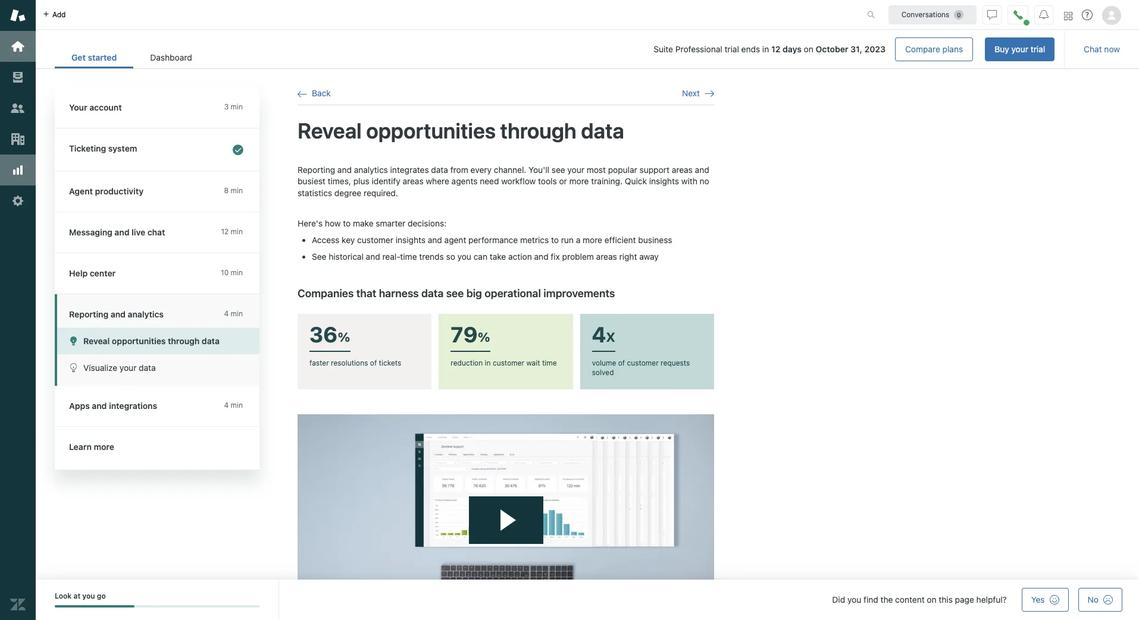 Task type: vqa. For each thing, say whether or not it's contained in the screenshot.


Task type: locate. For each thing, give the bounding box(es) containing it.
operational
[[485, 288, 541, 300]]

4 for apps and integrations
[[224, 401, 229, 410]]

1 horizontal spatial insights
[[649, 176, 679, 186]]

1 horizontal spatial reveal
[[298, 118, 362, 144]]

1 vertical spatial opportunities
[[112, 336, 166, 346]]

add button
[[36, 0, 73, 29]]

visualize your data
[[83, 363, 156, 373]]

insights down support
[[649, 176, 679, 186]]

data up where
[[431, 165, 448, 175]]

reporting and analytics heading
[[55, 295, 260, 328]]

2 horizontal spatial you
[[848, 595, 862, 605]]

in inside region
[[485, 359, 491, 368]]

data down reveal opportunities through data button
[[139, 363, 156, 373]]

on right days
[[804, 44, 814, 54]]

more right or
[[569, 176, 589, 186]]

4 x
[[592, 322, 616, 347]]

customer left wait
[[493, 359, 525, 368]]

1 horizontal spatial reporting
[[298, 165, 335, 175]]

1 vertical spatial 4 min
[[224, 401, 243, 410]]

data up "most"
[[581, 118, 624, 144]]

1 horizontal spatial your
[[568, 165, 585, 175]]

tab list containing get started
[[55, 46, 209, 68]]

solved
[[592, 368, 614, 377]]

1 horizontal spatial reveal opportunities through data
[[298, 118, 624, 144]]

1 horizontal spatial %
[[478, 330, 491, 345]]

1 vertical spatial time
[[542, 359, 557, 368]]

messaging and live chat
[[69, 227, 165, 238]]

2 horizontal spatial your
[[1012, 44, 1029, 54]]

more right learn
[[94, 442, 114, 452]]

degree
[[335, 188, 362, 198]]

progress bar image
[[55, 606, 134, 609]]

reveal opportunities through data button
[[57, 328, 260, 355]]

region containing 36
[[298, 164, 714, 621]]

1 min from the top
[[231, 102, 243, 111]]

you inside region
[[458, 252, 471, 262]]

1 vertical spatial to
[[551, 235, 559, 245]]

get help image
[[1082, 10, 1093, 20]]

0 horizontal spatial trial
[[725, 44, 739, 54]]

visualize your data button
[[57, 355, 260, 382]]

1 vertical spatial more
[[583, 235, 603, 245]]

min for messaging and live chat
[[231, 227, 243, 236]]

analytics for reporting and analytics
[[128, 310, 164, 320]]

1 horizontal spatial opportunities
[[366, 118, 496, 144]]

0 horizontal spatial to
[[343, 219, 351, 229]]

analytics for reporting and analytics integrates data from every channel. you'll see your most popular support areas and busiest times, plus identify areas where agents need workflow tools or more training. quick insights with no statistics degree required.
[[354, 165, 388, 175]]

areas up 'with'
[[672, 165, 693, 175]]

reveal down back
[[298, 118, 362, 144]]

your for trial
[[1012, 44, 1029, 54]]

analytics
[[354, 165, 388, 175], [128, 310, 164, 320]]

1 horizontal spatial see
[[552, 165, 565, 175]]

opportunities up visualize your data
[[112, 336, 166, 346]]

help center
[[69, 269, 116, 279]]

0 vertical spatial on
[[804, 44, 814, 54]]

to right how
[[343, 219, 351, 229]]

1 vertical spatial areas
[[403, 176, 424, 186]]

content-title region
[[298, 117, 714, 145]]

% up reduction
[[478, 330, 491, 345]]

this
[[939, 595, 953, 605]]

access
[[312, 235, 340, 245]]

1 horizontal spatial in
[[763, 44, 769, 54]]

12 left days
[[772, 44, 781, 54]]

most
[[587, 165, 606, 175]]

0 vertical spatial more
[[569, 176, 589, 186]]

0 horizontal spatial of
[[370, 359, 377, 368]]

% inside 36 %
[[338, 330, 350, 345]]

button displays agent's chat status as invisible. image
[[988, 10, 997, 19]]

0 vertical spatial your
[[1012, 44, 1029, 54]]

1 horizontal spatial of
[[618, 359, 625, 368]]

1 horizontal spatial you
[[458, 252, 471, 262]]

footer
[[36, 580, 1140, 621]]

1 horizontal spatial areas
[[596, 252, 617, 262]]

in right reduction
[[485, 359, 491, 368]]

6 min from the top
[[231, 401, 243, 410]]

0 vertical spatial analytics
[[354, 165, 388, 175]]

1 vertical spatial your
[[568, 165, 585, 175]]

10
[[221, 269, 229, 277]]

volume
[[592, 359, 616, 368]]

1 trial from the left
[[725, 44, 739, 54]]

through inside content-title region
[[500, 118, 577, 144]]

more inside reporting and analytics integrates data from every channel. you'll see your most popular support areas and busiest times, plus identify areas where agents need workflow tools or more training. quick insights with no statistics degree required.
[[569, 176, 589, 186]]

so
[[446, 252, 455, 262]]

with
[[682, 176, 698, 186]]

customer inside volume of customer requests solved
[[627, 359, 659, 368]]

and up times,
[[338, 165, 352, 175]]

tab list
[[55, 46, 209, 68]]

back
[[312, 88, 331, 98]]

your
[[69, 102, 87, 113]]

reporting for reporting and analytics
[[69, 310, 109, 320]]

data inside reporting and analytics integrates data from every channel. you'll see your most popular support areas and busiest times, plus identify areas where agents need workflow tools or more training. quick insights with no statistics degree required.
[[431, 165, 448, 175]]

analytics up reveal opportunities through data button
[[128, 310, 164, 320]]

reporting inside reporting and analytics heading
[[69, 310, 109, 320]]

time
[[400, 252, 417, 262], [542, 359, 557, 368]]

1 % from the left
[[338, 330, 350, 345]]

1 vertical spatial 4
[[592, 322, 607, 347]]

more right a
[[583, 235, 603, 245]]

popular
[[608, 165, 637, 175]]

0 vertical spatial opportunities
[[366, 118, 496, 144]]

areas down the efficient
[[596, 252, 617, 262]]

times,
[[328, 176, 351, 186]]

0 vertical spatial in
[[763, 44, 769, 54]]

through up "you'll"
[[500, 118, 577, 144]]

min inside reporting and analytics heading
[[231, 310, 243, 319]]

0 horizontal spatial 12
[[221, 227, 229, 236]]

0 vertical spatial areas
[[672, 165, 693, 175]]

business
[[638, 235, 672, 245]]

get started
[[71, 52, 117, 63]]

region
[[298, 164, 714, 621]]

0 vertical spatial insights
[[649, 176, 679, 186]]

0 horizontal spatial customer
[[357, 235, 394, 245]]

of inside volume of customer requests solved
[[618, 359, 625, 368]]

analytics inside heading
[[128, 310, 164, 320]]

agent
[[445, 235, 466, 245]]

analytics inside reporting and analytics integrates data from every channel. you'll see your most popular support areas and busiest times, plus identify areas where agents need workflow tools or more training. quick insights with no statistics degree required.
[[354, 165, 388, 175]]

channel.
[[494, 165, 527, 175]]

away
[[640, 252, 659, 262]]

you right did
[[848, 595, 862, 605]]

of right the 'volume'
[[618, 359, 625, 368]]

trial inside the buy your trial button
[[1031, 44, 1046, 54]]

fix
[[551, 252, 560, 262]]

dashboard
[[150, 52, 192, 63]]

1 vertical spatial insights
[[396, 235, 426, 245]]

customer for 4
[[627, 359, 659, 368]]

% inside 79 %
[[478, 330, 491, 345]]

0 vertical spatial reporting
[[298, 165, 335, 175]]

professional
[[676, 44, 723, 54]]

0 vertical spatial through
[[500, 118, 577, 144]]

a
[[576, 235, 581, 245]]

main element
[[0, 0, 36, 621]]

ticketing
[[69, 143, 106, 154]]

0 vertical spatial 4
[[224, 310, 229, 319]]

0 vertical spatial reveal
[[298, 118, 362, 144]]

0 horizontal spatial you
[[82, 592, 95, 601]]

in right ends
[[763, 44, 769, 54]]

section
[[218, 38, 1055, 61]]

areas
[[672, 165, 693, 175], [403, 176, 424, 186], [596, 252, 617, 262]]

key
[[342, 235, 355, 245]]

compare
[[906, 44, 941, 54]]

0 horizontal spatial through
[[168, 336, 200, 346]]

october
[[816, 44, 849, 54]]

0 vertical spatial see
[[552, 165, 565, 175]]

of
[[370, 359, 377, 368], [618, 359, 625, 368]]

0 vertical spatial 12
[[772, 44, 781, 54]]

2 vertical spatial areas
[[596, 252, 617, 262]]

customer
[[357, 235, 394, 245], [493, 359, 525, 368], [627, 359, 659, 368]]

video element
[[298, 415, 714, 621]]

reveal opportunities through data up visualize your data button
[[83, 336, 220, 346]]

reporting up busiest
[[298, 165, 335, 175]]

min for help center
[[231, 269, 243, 277]]

opportunities inside content-title region
[[366, 118, 496, 144]]

every
[[471, 165, 492, 175]]

12
[[772, 44, 781, 54], [221, 227, 229, 236]]

learn more button
[[55, 427, 257, 468]]

through
[[500, 118, 577, 144], [168, 336, 200, 346]]

run
[[561, 235, 574, 245]]

2 horizontal spatial customer
[[627, 359, 659, 368]]

insights down decisions:
[[396, 235, 426, 245]]

of left tickets
[[370, 359, 377, 368]]

improvements
[[544, 288, 615, 300]]

to left "run"
[[551, 235, 559, 245]]

identify
[[372, 176, 401, 186]]

1 vertical spatial analytics
[[128, 310, 164, 320]]

live
[[132, 227, 145, 238]]

0 vertical spatial time
[[400, 252, 417, 262]]

data right harness
[[421, 288, 444, 300]]

0 horizontal spatial reveal opportunities through data
[[83, 336, 220, 346]]

1 horizontal spatial trial
[[1031, 44, 1046, 54]]

see inside reporting and analytics integrates data from every channel. you'll see your most popular support areas and busiest times, plus identify areas where agents need workflow tools or more training. quick insights with no statistics degree required.
[[552, 165, 565, 175]]

0 horizontal spatial reveal
[[83, 336, 110, 346]]

see
[[312, 252, 327, 262]]

reveal opportunities through data inside button
[[83, 336, 220, 346]]

2 trial from the left
[[1031, 44, 1046, 54]]

on left this
[[927, 595, 937, 605]]

more inside dropdown button
[[94, 442, 114, 452]]

your right 'buy'
[[1012, 44, 1029, 54]]

page
[[955, 595, 975, 605]]

2 vertical spatial more
[[94, 442, 114, 452]]

trial left ends
[[725, 44, 739, 54]]

areas for reporting and analytics integrates data from every channel. you'll see your most popular support areas and busiest times, plus identify areas where agents need workflow tools or more training. quick insights with no statistics degree required.
[[672, 165, 693, 175]]

4 min inside reporting and analytics heading
[[224, 310, 243, 319]]

reveal up visualize
[[83, 336, 110, 346]]

opportunities up integrates
[[366, 118, 496, 144]]

1 4 min from the top
[[224, 310, 243, 319]]

0 vertical spatial 4 min
[[224, 310, 243, 319]]

12 up 10
[[221, 227, 229, 236]]

% up resolutions
[[338, 330, 350, 345]]

0 horizontal spatial analytics
[[128, 310, 164, 320]]

0 horizontal spatial on
[[804, 44, 814, 54]]

reporting image
[[10, 163, 26, 178]]

time right wait
[[542, 359, 557, 368]]

4 min from the top
[[231, 269, 243, 277]]

areas down integrates
[[403, 176, 424, 186]]

right
[[620, 252, 637, 262]]

min
[[231, 102, 243, 111], [231, 186, 243, 195], [231, 227, 243, 236], [231, 269, 243, 277], [231, 310, 243, 319], [231, 401, 243, 410]]

customer down the here's how to make smarter decisions:
[[357, 235, 394, 245]]

content
[[896, 595, 925, 605]]

footer containing did you find the content on this page helpful?
[[36, 580, 1140, 621]]

and down 'center'
[[111, 310, 126, 320]]

0 horizontal spatial %
[[338, 330, 350, 345]]

and up no
[[695, 165, 709, 175]]

1 vertical spatial in
[[485, 359, 491, 368]]

October 31, 2023 text field
[[816, 44, 886, 54]]

1 horizontal spatial time
[[542, 359, 557, 368]]

zendesk support image
[[10, 8, 26, 23]]

your inside section
[[1012, 44, 1029, 54]]

1 horizontal spatial 12
[[772, 44, 781, 54]]

you right so
[[458, 252, 471, 262]]

see up or
[[552, 165, 565, 175]]

79 %
[[451, 322, 491, 347]]

your right visualize
[[120, 363, 137, 373]]

customer for 79
[[493, 359, 525, 368]]

ticketing system button
[[55, 129, 257, 171]]

% for 36
[[338, 330, 350, 345]]

chat
[[1084, 44, 1102, 54]]

no
[[700, 176, 710, 186]]

1 horizontal spatial through
[[500, 118, 577, 144]]

2 vertical spatial 4
[[224, 401, 229, 410]]

views image
[[10, 70, 26, 85]]

0 horizontal spatial opportunities
[[112, 336, 166, 346]]

0 horizontal spatial in
[[485, 359, 491, 368]]

reveal inside content-title region
[[298, 118, 362, 144]]

0 horizontal spatial reporting
[[69, 310, 109, 320]]

1 vertical spatial through
[[168, 336, 200, 346]]

reporting down help center
[[69, 310, 109, 320]]

1 of from the left
[[370, 359, 377, 368]]

1 horizontal spatial on
[[927, 595, 937, 605]]

video thumbnail image
[[298, 415, 714, 621], [298, 415, 714, 621]]

2 vertical spatial your
[[120, 363, 137, 373]]

through up visualize your data button
[[168, 336, 200, 346]]

3 min from the top
[[231, 227, 243, 236]]

your left "most"
[[568, 165, 585, 175]]

2 4 min from the top
[[224, 401, 243, 410]]

analytics up the plus
[[354, 165, 388, 175]]

0 vertical spatial reveal opportunities through data
[[298, 118, 624, 144]]

need
[[480, 176, 499, 186]]

trial down notifications icon
[[1031, 44, 1046, 54]]

1 vertical spatial reporting
[[69, 310, 109, 320]]

requests
[[661, 359, 690, 368]]

4 inside reporting and analytics heading
[[224, 310, 229, 319]]

data inside content-title region
[[581, 118, 624, 144]]

on
[[804, 44, 814, 54], [927, 595, 937, 605]]

conversations button
[[889, 5, 977, 24]]

you right at
[[82, 592, 95, 601]]

and left fix
[[534, 252, 549, 262]]

2 min from the top
[[231, 186, 243, 195]]

% for 79
[[478, 330, 491, 345]]

1 horizontal spatial to
[[551, 235, 559, 245]]

insights inside reporting and analytics integrates data from every channel. you'll see your most popular support areas and busiest times, plus identify areas where agents need workflow tools or more training. quick insights with no statistics degree required.
[[649, 176, 679, 186]]

reveal opportunities through data up the from
[[298, 118, 624, 144]]

reduction in customer wait time
[[451, 359, 557, 368]]

1 horizontal spatial customer
[[493, 359, 525, 368]]

1 vertical spatial reveal
[[83, 336, 110, 346]]

required.
[[364, 188, 398, 198]]

2 horizontal spatial areas
[[672, 165, 693, 175]]

0 horizontal spatial see
[[446, 288, 464, 300]]

quick
[[625, 176, 647, 186]]

time left 'trends'
[[400, 252, 417, 262]]

min for agent productivity
[[231, 186, 243, 195]]

look at you go
[[55, 592, 106, 601]]

data up visualize your data button
[[202, 336, 220, 346]]

1 horizontal spatial analytics
[[354, 165, 388, 175]]

0 horizontal spatial your
[[120, 363, 137, 373]]

customer left requests at the bottom right
[[627, 359, 659, 368]]

volume of customer requests solved
[[592, 359, 690, 377]]

5 min from the top
[[231, 310, 243, 319]]

apps
[[69, 401, 90, 411]]

your
[[1012, 44, 1029, 54], [568, 165, 585, 175], [120, 363, 137, 373]]

faster resolutions of tickets
[[310, 359, 401, 368]]

or
[[559, 176, 567, 186]]

36 %
[[310, 322, 350, 347]]

decisions:
[[408, 219, 447, 229]]

1 vertical spatial on
[[927, 595, 937, 605]]

reporting inside reporting and analytics integrates data from every channel. you'll see your most popular support areas and busiest times, plus identify areas where agents need workflow tools or more training. quick insights with no statistics degree required.
[[298, 165, 335, 175]]

0 horizontal spatial time
[[400, 252, 417, 262]]

2 % from the left
[[478, 330, 491, 345]]

admin image
[[10, 193, 26, 209]]

section containing suite professional trial ends in
[[218, 38, 1055, 61]]

see left big
[[446, 288, 464, 300]]

buy your trial
[[995, 44, 1046, 54]]

2 of from the left
[[618, 359, 625, 368]]

can
[[474, 252, 488, 262]]

1 vertical spatial reveal opportunities through data
[[83, 336, 220, 346]]



Task type: describe. For each thing, give the bounding box(es) containing it.
access key customer insights and agent performance metrics to run a more efficient business
[[312, 235, 672, 245]]

how
[[325, 219, 341, 229]]

36
[[310, 322, 338, 347]]

buy your trial button
[[985, 38, 1055, 61]]

progress-bar progress bar
[[55, 606, 260, 609]]

visualize
[[83, 363, 117, 373]]

agent
[[69, 186, 93, 196]]

started
[[88, 52, 117, 63]]

at
[[74, 592, 80, 601]]

min for apps and integrations
[[231, 401, 243, 410]]

workflow
[[501, 176, 536, 186]]

yes button
[[1022, 589, 1069, 613]]

dashboard tab
[[134, 46, 209, 68]]

center
[[90, 269, 116, 279]]

zendesk products image
[[1065, 12, 1073, 20]]

make
[[353, 219, 374, 229]]

reduction
[[451, 359, 483, 368]]

3 min
[[224, 102, 243, 111]]

chat now
[[1084, 44, 1120, 54]]

8
[[224, 186, 229, 195]]

big
[[467, 288, 482, 300]]

busiest
[[298, 176, 326, 186]]

learn more
[[69, 442, 114, 452]]

4 inside region
[[592, 322, 607, 347]]

79
[[451, 322, 478, 347]]

companies that harness data see big operational improvements
[[298, 288, 615, 300]]

zendesk image
[[10, 598, 26, 613]]

agents
[[452, 176, 478, 186]]

ticketing system
[[69, 143, 137, 154]]

performance
[[469, 235, 518, 245]]

in inside section
[[763, 44, 769, 54]]

yes
[[1032, 595, 1045, 605]]

suite professional trial ends in 12 days on october 31, 2023
[[654, 44, 886, 54]]

conversations
[[902, 10, 950, 19]]

1 vertical spatial 12
[[221, 227, 229, 236]]

that
[[356, 288, 377, 300]]

reporting for reporting and analytics integrates data from every channel. you'll see your most popular support areas and busiest times, plus identify areas where agents need workflow tools or more training. quick insights with no statistics degree required.
[[298, 165, 335, 175]]

8 min
[[224, 186, 243, 195]]

opportunities inside button
[[112, 336, 166, 346]]

tickets
[[379, 359, 401, 368]]

12 inside section
[[772, 44, 781, 54]]

and right apps
[[92, 401, 107, 411]]

look
[[55, 592, 72, 601]]

your for data
[[120, 363, 137, 373]]

10 min
[[221, 269, 243, 277]]

training.
[[591, 176, 623, 186]]

4 min for analytics
[[224, 310, 243, 319]]

and left the live
[[115, 227, 130, 238]]

get
[[71, 52, 86, 63]]

customers image
[[10, 101, 26, 116]]

x
[[607, 330, 616, 345]]

add
[[52, 10, 66, 19]]

through inside button
[[168, 336, 200, 346]]

min for reporting and analytics
[[231, 310, 243, 319]]

reporting and analytics
[[69, 310, 164, 320]]

where
[[426, 176, 449, 186]]

organizations image
[[10, 132, 26, 147]]

compare plans
[[906, 44, 963, 54]]

3
[[224, 102, 229, 111]]

no
[[1088, 595, 1099, 605]]

did
[[833, 595, 846, 605]]

support
[[640, 165, 670, 175]]

ends
[[742, 44, 760, 54]]

days
[[783, 44, 802, 54]]

go
[[97, 592, 106, 601]]

suite
[[654, 44, 673, 54]]

statistics
[[298, 188, 332, 198]]

smarter
[[376, 219, 406, 229]]

reveal opportunities through data inside content-title region
[[298, 118, 624, 144]]

and up 'trends'
[[428, 235, 442, 245]]

0 horizontal spatial insights
[[396, 235, 426, 245]]

back button
[[298, 88, 331, 99]]

no button
[[1079, 589, 1123, 613]]

agent productivity
[[69, 186, 144, 196]]

reporting and analytics integrates data from every channel. you'll see your most popular support areas and busiest times, plus identify areas where agents need workflow tools or more training. quick insights with no statistics degree required.
[[298, 165, 710, 198]]

12 min
[[221, 227, 243, 236]]

you'll
[[529, 165, 550, 175]]

4 min for integrations
[[224, 401, 243, 410]]

time for access key customer insights and agent performance metrics to run a more efficient business
[[400, 252, 417, 262]]

data inside reveal opportunities through data button
[[202, 336, 220, 346]]

0 horizontal spatial areas
[[403, 176, 424, 186]]

4 for reporting and analytics
[[224, 310, 229, 319]]

time for 79
[[542, 359, 557, 368]]

your account
[[69, 102, 122, 113]]

see historical and real-time trends so you can take action and fix problem areas right away
[[312, 252, 659, 262]]

problem
[[562, 252, 594, 262]]

trends
[[419, 252, 444, 262]]

did you find the content on this page helpful?
[[833, 595, 1007, 605]]

real-
[[382, 252, 400, 262]]

faster
[[310, 359, 329, 368]]

buy
[[995, 44, 1010, 54]]

0 vertical spatial to
[[343, 219, 351, 229]]

account
[[89, 102, 122, 113]]

learn
[[69, 442, 92, 452]]

metrics
[[520, 235, 549, 245]]

areas for see historical and real-time trends so you can take action and fix problem areas right away
[[596, 252, 617, 262]]

reveal inside button
[[83, 336, 110, 346]]

notifications image
[[1039, 10, 1049, 19]]

your inside reporting and analytics integrates data from every channel. you'll see your most popular support areas and busiest times, plus identify areas where agents need workflow tools or more training. quick insights with no statistics degree required.
[[568, 165, 585, 175]]

plus
[[353, 176, 370, 186]]

plans
[[943, 44, 963, 54]]

from
[[451, 165, 468, 175]]

get started image
[[10, 39, 26, 54]]

trial for your
[[1031, 44, 1046, 54]]

and left real-
[[366, 252, 380, 262]]

1 vertical spatial see
[[446, 288, 464, 300]]

data inside visualize your data button
[[139, 363, 156, 373]]

wait
[[527, 359, 540, 368]]

and inside heading
[[111, 310, 126, 320]]

trial for professional
[[725, 44, 739, 54]]

find
[[864, 595, 879, 605]]

min for your account
[[231, 102, 243, 111]]



